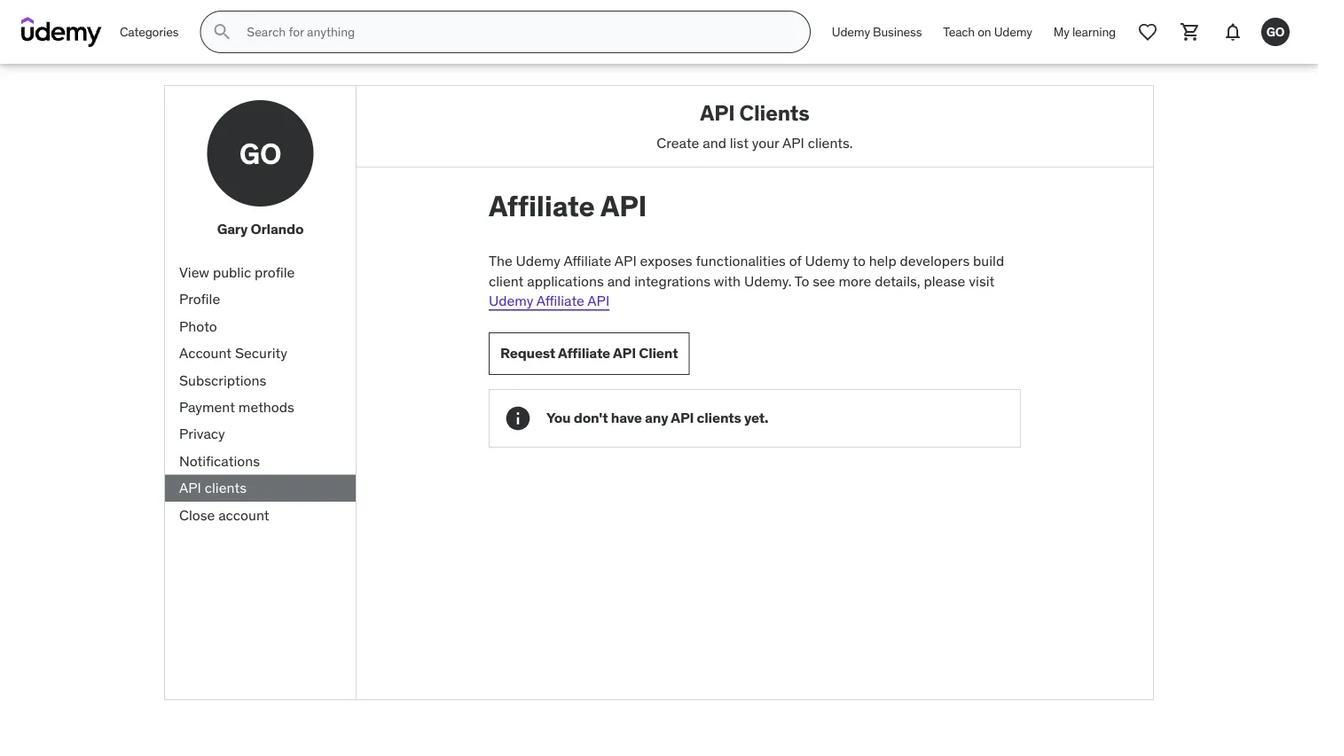 Task type: vqa. For each thing, say whether or not it's contained in the screenshot.
the $74.99 corresponding to Become a SuperHuman: Naturally & Safely Boost Testosterone
no



Task type: locate. For each thing, give the bounding box(es) containing it.
go link
[[1255, 11, 1297, 53]]

teach on udemy link
[[933, 11, 1043, 53]]

1 vertical spatial and
[[608, 272, 631, 290]]

go up gary orlando
[[239, 136, 282, 171]]

0 horizontal spatial and
[[608, 272, 631, 290]]

visit
[[969, 272, 995, 290]]

affiliate down applications
[[537, 292, 585, 310]]

security
[[235, 344, 287, 362]]

1 horizontal spatial clients
[[697, 409, 742, 427]]

affiliate inside button
[[558, 344, 611, 363]]

please
[[924, 272, 966, 290]]

go right notifications image
[[1267, 24, 1285, 40]]

and
[[703, 133, 727, 152], [608, 272, 631, 290]]

any
[[645, 409, 668, 427]]

api down applications
[[588, 292, 610, 310]]

affiliate
[[489, 188, 595, 224], [564, 252, 612, 270], [537, 292, 585, 310], [558, 344, 611, 363]]

clients inside the view public profile profile photo account security subscriptions payment methods privacy notifications api clients close account
[[205, 479, 247, 497]]

subscriptions
[[179, 371, 266, 389]]

udemy
[[832, 24, 870, 40], [994, 24, 1033, 40], [516, 252, 561, 270], [805, 252, 850, 270], [489, 292, 534, 310]]

functionalities
[[696, 252, 786, 270]]

account security link
[[165, 340, 356, 367]]

clients.
[[808, 133, 853, 152]]

my learning link
[[1043, 11, 1127, 53]]

help
[[869, 252, 897, 270]]

api clients link
[[165, 475, 356, 502]]

udemy down client
[[489, 292, 534, 310]]

api
[[700, 99, 735, 126], [783, 133, 805, 152], [601, 188, 647, 224], [615, 252, 637, 270], [588, 292, 610, 310], [613, 344, 636, 363], [671, 409, 694, 427], [179, 479, 201, 497]]

udemy right on
[[994, 24, 1033, 40]]

0 vertical spatial go
[[1267, 24, 1285, 40]]

submit search image
[[211, 21, 233, 43]]

orlando
[[251, 220, 304, 238]]

build
[[973, 252, 1005, 270]]

on
[[978, 24, 992, 40]]

go
[[1267, 24, 1285, 40], [239, 136, 282, 171]]

api right your
[[783, 133, 805, 152]]

affiliate api
[[489, 188, 647, 224]]

api up close
[[179, 479, 201, 497]]

you
[[547, 409, 571, 427]]

clients left yet.
[[697, 409, 742, 427]]

client
[[489, 272, 524, 290]]

0 vertical spatial clients
[[697, 409, 742, 427]]

subscriptions link
[[165, 367, 356, 394]]

api up exposes
[[601, 188, 647, 224]]

gary orlando
[[217, 220, 304, 238]]

udemy inside the udemy business link
[[832, 24, 870, 40]]

api right any
[[671, 409, 694, 427]]

1 horizontal spatial go
[[1267, 24, 1285, 40]]

to
[[853, 252, 866, 270]]

udemy up see
[[805, 252, 850, 270]]

udemy business
[[832, 24, 922, 40]]

see
[[813, 272, 836, 290]]

teach
[[943, 24, 975, 40]]

1 vertical spatial clients
[[205, 479, 247, 497]]

clients
[[697, 409, 742, 427], [205, 479, 247, 497]]

api left exposes
[[615, 252, 637, 270]]

clients down the notifications
[[205, 479, 247, 497]]

applications
[[527, 272, 604, 290]]

api left client
[[613, 344, 636, 363]]

account
[[218, 506, 269, 524]]

affiliate right 'request'
[[558, 344, 611, 363]]

to
[[795, 272, 810, 290]]

with
[[714, 272, 741, 290]]

gary
[[217, 220, 248, 238]]

1 vertical spatial go
[[239, 136, 282, 171]]

request affiliate api client button
[[489, 333, 690, 375]]

view public profile link
[[165, 259, 356, 286]]

the udemy affiliate api exposes functionalities of udemy to help developers build client applications and integrations with udemy.  to see more details, please visit udemy affiliate api
[[489, 252, 1005, 310]]

wishlist image
[[1138, 21, 1159, 43]]

udemy left business
[[832, 24, 870, 40]]

1 horizontal spatial and
[[703, 133, 727, 152]]

0 vertical spatial and
[[703, 133, 727, 152]]

clients
[[740, 99, 810, 126]]

view public profile profile photo account security subscriptions payment methods privacy notifications api clients close account
[[179, 263, 295, 524]]

teach on udemy
[[943, 24, 1033, 40]]

payment
[[179, 398, 235, 416]]

and left integrations
[[608, 272, 631, 290]]

notifications
[[179, 452, 260, 470]]

udemy image
[[21, 17, 102, 47]]

profile link
[[165, 286, 356, 313]]

udemy up applications
[[516, 252, 561, 270]]

0 horizontal spatial clients
[[205, 479, 247, 497]]

and left list at the right
[[703, 133, 727, 152]]

close account link
[[165, 502, 356, 529]]



Task type: describe. For each thing, give the bounding box(es) containing it.
api clients create and list your api clients.
[[657, 99, 853, 152]]

shopping cart with 0 items image
[[1180, 21, 1201, 43]]

notifications link
[[165, 448, 356, 475]]

profile
[[179, 290, 220, 308]]

of
[[789, 252, 802, 270]]

notifications image
[[1223, 21, 1244, 43]]

developers
[[900, 252, 970, 270]]

account
[[179, 344, 232, 362]]

categories button
[[109, 11, 189, 53]]

request
[[500, 344, 556, 363]]

don't
[[574, 409, 608, 427]]

yet.
[[744, 409, 769, 427]]

and inside api clients create and list your api clients.
[[703, 133, 727, 152]]

details,
[[875, 272, 921, 290]]

photo link
[[165, 313, 356, 340]]

your
[[752, 133, 779, 152]]

have
[[611, 409, 642, 427]]

0 horizontal spatial go
[[239, 136, 282, 171]]

view
[[179, 263, 209, 281]]

payment methods link
[[165, 394, 356, 421]]

methods
[[239, 398, 294, 416]]

my learning
[[1054, 24, 1116, 40]]

you don't have any api clients yet.
[[547, 409, 769, 427]]

privacy
[[179, 425, 225, 443]]

api up list at the right
[[700, 99, 735, 126]]

privacy link
[[165, 421, 356, 448]]

exposes
[[640, 252, 693, 270]]

udemy inside teach on udemy link
[[994, 24, 1033, 40]]

list
[[730, 133, 749, 152]]

Search for anything text field
[[243, 17, 789, 47]]

business
[[873, 24, 922, 40]]

and inside the udemy affiliate api exposes functionalities of udemy to help developers build client applications and integrations with udemy.  to see more details, please visit udemy affiliate api
[[608, 272, 631, 290]]

api inside button
[[613, 344, 636, 363]]

integrations
[[635, 272, 711, 290]]

learning
[[1073, 24, 1116, 40]]

public
[[213, 263, 251, 281]]

create
[[657, 133, 700, 152]]

categories
[[120, 24, 179, 40]]

the
[[489, 252, 513, 270]]

udemy.
[[744, 272, 792, 290]]

affiliate up applications
[[564, 252, 612, 270]]

affiliate up the
[[489, 188, 595, 224]]

photo
[[179, 317, 217, 335]]

close
[[179, 506, 215, 524]]

api inside the view public profile profile photo account security subscriptions payment methods privacy notifications api clients close account
[[179, 479, 201, 497]]

more
[[839, 272, 872, 290]]

client
[[639, 344, 678, 363]]

request affiliate api client
[[500, 344, 678, 363]]

udemy business link
[[822, 11, 933, 53]]

udemy affiliate api link
[[489, 292, 610, 310]]

profile
[[255, 263, 295, 281]]

my
[[1054, 24, 1070, 40]]



